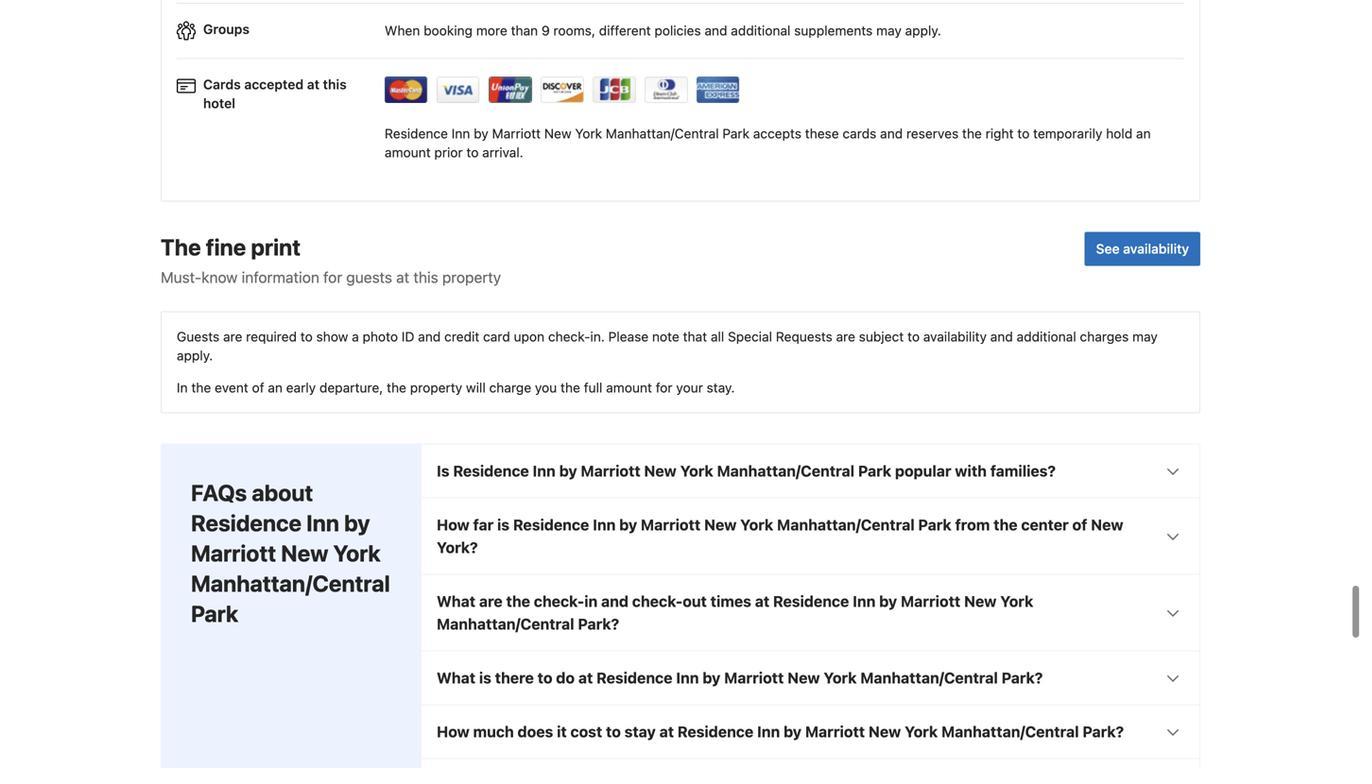 Task type: locate. For each thing, give the bounding box(es) containing it.
2 vertical spatial park?
[[1083, 724, 1125, 741]]

departure,
[[320, 380, 383, 396]]

at right accepted
[[307, 76, 320, 92]]

inn down how far is residence inn by marriott new york manhattan/central park from the center of new york? dropdown button
[[853, 593, 876, 611]]

at
[[307, 76, 320, 92], [396, 269, 410, 287], [755, 593, 770, 611], [579, 670, 593, 688], [660, 724, 674, 741]]

may
[[877, 23, 902, 38], [1133, 329, 1158, 345]]

at inside dropdown button
[[660, 724, 674, 741]]

apply.
[[906, 23, 942, 38], [177, 348, 213, 364]]

is right far
[[498, 516, 510, 534]]

0 horizontal spatial amount
[[385, 145, 431, 160]]

marriott down from
[[901, 593, 961, 611]]

much
[[473, 724, 514, 741]]

1 vertical spatial park?
[[1002, 670, 1044, 688]]

the left in
[[507, 593, 531, 611]]

amount right full on the left of the page
[[606, 380, 652, 396]]

of
[[252, 380, 264, 396], [1073, 516, 1088, 534]]

1 horizontal spatial of
[[1073, 516, 1088, 534]]

check- up do
[[534, 593, 585, 611]]

property left will
[[410, 380, 463, 396]]

by inside what are the check-in and check-out times at residence inn by marriott new york manhattan/central park?
[[880, 593, 898, 611]]

1 horizontal spatial apply.
[[906, 23, 942, 38]]

and
[[705, 23, 728, 38], [881, 126, 903, 141], [418, 329, 441, 345], [991, 329, 1014, 345], [602, 593, 629, 611]]

1 vertical spatial what
[[437, 670, 476, 688]]

mastercard image
[[385, 76, 428, 103]]

how far is residence inn by marriott new york manhattan/central park from the center of new york?
[[437, 516, 1124, 557]]

are
[[223, 329, 243, 345], [837, 329, 856, 345], [479, 593, 503, 611]]

to inside dropdown button
[[538, 670, 553, 688]]

is
[[498, 516, 510, 534], [479, 670, 492, 688]]

what is there to do at residence inn by marriott new york manhattan/central park?
[[437, 670, 1044, 688]]

1 horizontal spatial are
[[479, 593, 503, 611]]

availability
[[1124, 241, 1190, 257], [924, 329, 987, 345]]

charge
[[489, 380, 532, 396]]

how much does it cost to stay at residence inn by marriott new york manhattan/central park? button
[[422, 706, 1200, 759]]

what inside what are the check-in and check-out times at residence inn by marriott new york manhattan/central park?
[[437, 593, 476, 611]]

in the event of an early departure, the property will charge you the full amount for your stay.
[[177, 380, 735, 396]]

1 vertical spatial availability
[[924, 329, 987, 345]]

new right center at the right bottom of page
[[1092, 516, 1124, 534]]

this right guests
[[414, 269, 439, 287]]

new inside how much does it cost to stay at residence inn by marriott new york manhattan/central park? dropdown button
[[869, 724, 902, 741]]

supplements
[[795, 23, 873, 38]]

residence right far
[[513, 516, 589, 534]]

2 how from the top
[[437, 724, 470, 741]]

the inside what are the check-in and check-out times at residence inn by marriott new york manhattan/central park?
[[507, 593, 531, 611]]

at right stay
[[660, 724, 674, 741]]

apply. right supplements
[[906, 23, 942, 38]]

0 horizontal spatial is
[[479, 670, 492, 688]]

1 horizontal spatial an
[[1137, 126, 1152, 141]]

check-
[[548, 329, 591, 345], [534, 593, 585, 611], [633, 593, 683, 611]]

at inside the fine print must-know information for guests at this property
[[396, 269, 410, 287]]

to inside dropdown button
[[606, 724, 621, 741]]

marriott inside faqs about residence inn by marriott new york manhattan/central park
[[191, 541, 276, 567]]

york
[[575, 126, 602, 141], [681, 462, 714, 480], [741, 516, 774, 534], [333, 541, 381, 567], [1001, 593, 1034, 611], [824, 670, 857, 688], [905, 724, 938, 741]]

marriott down full on the left of the page
[[581, 462, 641, 480]]

how
[[437, 516, 470, 534], [437, 724, 470, 741]]

0 horizontal spatial this
[[323, 76, 347, 92]]

0 vertical spatial for
[[324, 269, 342, 287]]

0 vertical spatial park?
[[578, 616, 620, 634]]

american express image
[[697, 76, 741, 103]]

check- right the upon
[[548, 329, 591, 345]]

1 horizontal spatial for
[[656, 380, 673, 396]]

and inside what are the check-in and check-out times at residence inn by marriott new york manhattan/central park?
[[602, 593, 629, 611]]

property
[[442, 269, 501, 287], [410, 380, 463, 396]]

for left your
[[656, 380, 673, 396]]

marriott inside residence inn by marriott new york manhattan/central park accepts these cards and reserves the right to temporarily hold an amount prior to arrival.
[[492, 126, 541, 141]]

the right from
[[994, 516, 1018, 534]]

are down far
[[479, 593, 503, 611]]

new down what is there to do at residence inn by marriott new york manhattan/central park? dropdown button
[[869, 724, 902, 741]]

york inside how far is residence inn by marriott new york manhattan/central park from the center of new york?
[[741, 516, 774, 534]]

residence down what is there to do at residence inn by marriott new york manhattan/central park?
[[678, 724, 754, 741]]

and inside residence inn by marriott new york manhattan/central park accepts these cards and reserves the right to temporarily hold an amount prior to arrival.
[[881, 126, 903, 141]]

1 vertical spatial an
[[268, 380, 283, 396]]

property up the "credit"
[[442, 269, 501, 287]]

the right in
[[191, 380, 211, 396]]

more
[[476, 23, 508, 38]]

what left there
[[437, 670, 476, 688]]

how for how much does it cost to stay at residence inn by marriott new york manhattan/central park?
[[437, 724, 470, 741]]

1 how from the top
[[437, 516, 470, 534]]

1 vertical spatial additional
[[1017, 329, 1077, 345]]

new
[[545, 126, 572, 141], [644, 462, 677, 480], [705, 516, 737, 534], [1092, 516, 1124, 534], [281, 541, 329, 567], [965, 593, 997, 611], [788, 670, 820, 688], [869, 724, 902, 741]]

from
[[956, 516, 991, 534]]

groups
[[203, 21, 250, 37]]

new inside residence inn by marriott new york manhattan/central park accepts these cards and reserves the right to temporarily hold an amount prior to arrival.
[[545, 126, 572, 141]]

this
[[323, 76, 347, 92], [414, 269, 439, 287]]

the fine print must-know information for guests at this property
[[161, 234, 501, 287]]

residence inside is residence inn by marriott new york manhattan/central park popular with families? dropdown button
[[453, 462, 529, 480]]

amount
[[385, 145, 431, 160], [606, 380, 652, 396]]

residence up prior
[[385, 126, 448, 141]]

0 horizontal spatial an
[[268, 380, 283, 396]]

policies
[[655, 23, 701, 38]]

for inside the fine print must-know information for guests at this property
[[324, 269, 342, 287]]

an inside residence inn by marriott new york manhattan/central park accepts these cards and reserves the right to temporarily hold an amount prior to arrival.
[[1137, 126, 1152, 141]]

families?
[[991, 462, 1056, 480]]

0 vertical spatial what
[[437, 593, 476, 611]]

1 vertical spatial apply.
[[177, 348, 213, 364]]

cards
[[203, 76, 241, 92]]

marriott up the arrival.
[[492, 126, 541, 141]]

about
[[252, 480, 313, 506]]

new down your
[[644, 462, 677, 480]]

the inside residence inn by marriott new york manhattan/central park accepts these cards and reserves the right to temporarily hold an amount prior to arrival.
[[963, 126, 982, 141]]

1 horizontal spatial additional
[[1017, 329, 1077, 345]]

inn up prior
[[452, 126, 470, 141]]

0 horizontal spatial additional
[[731, 23, 791, 38]]

1 horizontal spatial park?
[[1002, 670, 1044, 688]]

are for guests are required to show a photo id and credit card upon check-in. please note that all special requests are subject to availability and additional charges may apply.
[[223, 329, 243, 345]]

is left there
[[479, 670, 492, 688]]

additional left supplements
[[731, 23, 791, 38]]

you
[[535, 380, 557, 396]]

new down discover image
[[545, 126, 572, 141]]

apply. down guests
[[177, 348, 213, 364]]

inn
[[452, 126, 470, 141], [533, 462, 556, 480], [306, 510, 340, 537], [593, 516, 616, 534], [853, 593, 876, 611], [676, 670, 699, 688], [758, 724, 780, 741]]

1 vertical spatial is
[[479, 670, 492, 688]]

0 horizontal spatial may
[[877, 23, 902, 38]]

inn down what is there to do at residence inn by marriott new york manhattan/central park?
[[758, 724, 780, 741]]

to right right
[[1018, 126, 1030, 141]]

1 horizontal spatial availability
[[1124, 241, 1190, 257]]

faqs
[[191, 480, 247, 506]]

when
[[385, 23, 420, 38]]

is inside dropdown button
[[479, 670, 492, 688]]

inn up in
[[593, 516, 616, 534]]

how for how far is residence inn by marriott new york manhattan/central park from the center of new york?
[[437, 516, 470, 534]]

new down from
[[965, 593, 997, 611]]

marriott down the faqs
[[191, 541, 276, 567]]

residence up stay
[[597, 670, 673, 688]]

0 horizontal spatial are
[[223, 329, 243, 345]]

park?
[[578, 616, 620, 634], [1002, 670, 1044, 688], [1083, 724, 1125, 741]]

how inside how much does it cost to stay at residence inn by marriott new york manhattan/central park? dropdown button
[[437, 724, 470, 741]]

an
[[1137, 126, 1152, 141], [268, 380, 283, 396]]

1 horizontal spatial this
[[414, 269, 439, 287]]

1 vertical spatial may
[[1133, 329, 1158, 345]]

an left early
[[268, 380, 283, 396]]

0 vertical spatial how
[[437, 516, 470, 534]]

at right the times
[[755, 593, 770, 611]]

0 vertical spatial may
[[877, 23, 902, 38]]

to right subject in the top right of the page
[[908, 329, 920, 345]]

is residence inn by marriott new york manhattan/central park popular with families?
[[437, 462, 1056, 480]]

the left right
[[963, 126, 982, 141]]

amount left prior
[[385, 145, 431, 160]]

0 vertical spatial an
[[1137, 126, 1152, 141]]

by inside residence inn by marriott new york manhattan/central park accepts these cards and reserves the right to temporarily hold an amount prior to arrival.
[[474, 126, 489, 141]]

how up york?
[[437, 516, 470, 534]]

for left guests
[[324, 269, 342, 287]]

that
[[683, 329, 708, 345]]

availability right see
[[1124, 241, 1190, 257]]

0 horizontal spatial park?
[[578, 616, 620, 634]]

temporarily
[[1034, 126, 1103, 141]]

an right hold
[[1137, 126, 1152, 141]]

this inside cards accepted at this hotel
[[323, 76, 347, 92]]

check- inside guests are required to show a photo id and credit card upon check-in. please note that all special requests are subject to availability and additional charges may apply.
[[548, 329, 591, 345]]

to
[[1018, 126, 1030, 141], [467, 145, 479, 160], [301, 329, 313, 345], [908, 329, 920, 345], [538, 670, 553, 688], [606, 724, 621, 741]]

to left stay
[[606, 724, 621, 741]]

1 what from the top
[[437, 593, 476, 611]]

marriott up out at the right bottom of page
[[641, 516, 701, 534]]

there
[[495, 670, 534, 688]]

manhattan/central inside what are the check-in and check-out times at residence inn by marriott new york manhattan/central park?
[[437, 616, 575, 634]]

manhattan/central
[[606, 126, 719, 141], [717, 462, 855, 480], [777, 516, 915, 534], [191, 571, 390, 597], [437, 616, 575, 634], [861, 670, 999, 688], [942, 724, 1080, 741]]

this right accepted
[[323, 76, 347, 92]]

residence
[[385, 126, 448, 141], [453, 462, 529, 480], [191, 510, 302, 537], [513, 516, 589, 534], [774, 593, 850, 611], [597, 670, 673, 688], [678, 724, 754, 741]]

accepted
[[244, 76, 304, 92]]

1 horizontal spatial amount
[[606, 380, 652, 396]]

in.
[[591, 329, 605, 345]]

at right do
[[579, 670, 593, 688]]

0 horizontal spatial for
[[324, 269, 342, 287]]

of right center at the right bottom of page
[[1073, 516, 1088, 534]]

1 horizontal spatial is
[[498, 516, 510, 534]]

availability right subject in the top right of the page
[[924, 329, 987, 345]]

1 vertical spatial amount
[[606, 380, 652, 396]]

inn down about
[[306, 510, 340, 537]]

residence right is
[[453, 462, 529, 480]]

at right guests
[[396, 269, 410, 287]]

for
[[324, 269, 342, 287], [656, 380, 673, 396]]

park? inside dropdown button
[[1083, 724, 1125, 741]]

are inside what are the check-in and check-out times at residence inn by marriott new york manhattan/central park?
[[479, 593, 503, 611]]

to left show
[[301, 329, 313, 345]]

residence inside what is there to do at residence inn by marriott new york manhattan/central park? dropdown button
[[597, 670, 673, 688]]

new down about
[[281, 541, 329, 567]]

with
[[956, 462, 987, 480]]

1 vertical spatial how
[[437, 724, 470, 741]]

park
[[723, 126, 750, 141], [859, 462, 892, 480], [919, 516, 952, 534], [191, 601, 238, 628]]

0 vertical spatial this
[[323, 76, 347, 92]]

please
[[609, 329, 649, 345]]

note
[[653, 329, 680, 345]]

1 horizontal spatial may
[[1133, 329, 1158, 345]]

to left do
[[538, 670, 553, 688]]

see availability button
[[1085, 232, 1201, 266]]

0 vertical spatial of
[[252, 380, 264, 396]]

additional
[[731, 23, 791, 38], [1017, 329, 1077, 345]]

1 vertical spatial for
[[656, 380, 673, 396]]

availability inside button
[[1124, 241, 1190, 257]]

park inside residence inn by marriott new york manhattan/central park accepts these cards and reserves the right to temporarily hold an amount prior to arrival.
[[723, 126, 750, 141]]

york inside faqs about residence inn by marriott new york manhattan/central park
[[333, 541, 381, 567]]

0 vertical spatial availability
[[1124, 241, 1190, 257]]

are left subject in the top right of the page
[[837, 329, 856, 345]]

residence inside what are the check-in and check-out times at residence inn by marriott new york manhattan/central park?
[[774, 593, 850, 611]]

what are the check-in and check-out times at residence inn by marriott new york manhattan/central park?
[[437, 593, 1034, 634]]

1 vertical spatial this
[[414, 269, 439, 287]]

are right guests
[[223, 329, 243, 345]]

id
[[402, 329, 415, 345]]

residence down how far is residence inn by marriott new york manhattan/central park from the center of new york? dropdown button
[[774, 593, 850, 611]]

0 horizontal spatial availability
[[924, 329, 987, 345]]

of inside how far is residence inn by marriott new york manhattan/central park from the center of new york?
[[1073, 516, 1088, 534]]

this inside the fine print must-know information for guests at this property
[[414, 269, 439, 287]]

0 vertical spatial property
[[442, 269, 501, 287]]

inn inside faqs about residence inn by marriott new york manhattan/central park
[[306, 510, 340, 537]]

1 vertical spatial of
[[1073, 516, 1088, 534]]

0 vertical spatial is
[[498, 516, 510, 534]]

residence inn by marriott new york manhattan/central park accepts these cards and reserves the right to temporarily hold an amount prior to arrival.
[[385, 126, 1152, 160]]

what for what is there to do at residence inn by marriott new york manhattan/central park?
[[437, 670, 476, 688]]

in
[[585, 593, 598, 611]]

the
[[161, 234, 201, 261]]

2 horizontal spatial park?
[[1083, 724, 1125, 741]]

than
[[511, 23, 538, 38]]

will
[[466, 380, 486, 396]]

residence down the faqs
[[191, 510, 302, 537]]

may right supplements
[[877, 23, 902, 38]]

what down york?
[[437, 593, 476, 611]]

0 vertical spatial amount
[[385, 145, 431, 160]]

must-
[[161, 269, 202, 287]]

cost
[[571, 724, 603, 741]]

park? inside what are the check-in and check-out times at residence inn by marriott new york manhattan/central park?
[[578, 616, 620, 634]]

may right "charges"
[[1133, 329, 1158, 345]]

of right event
[[252, 380, 264, 396]]

stay.
[[707, 380, 735, 396]]

print
[[251, 234, 301, 261]]

0 horizontal spatial apply.
[[177, 348, 213, 364]]

residence inside faqs about residence inn by marriott new york manhattan/central park
[[191, 510, 302, 537]]

1 vertical spatial property
[[410, 380, 463, 396]]

what
[[437, 593, 476, 611], [437, 670, 476, 688]]

how inside how far is residence inn by marriott new york manhattan/central park from the center of new york?
[[437, 516, 470, 534]]

card
[[483, 329, 510, 345]]

check- right in
[[633, 593, 683, 611]]

how left the much
[[437, 724, 470, 741]]

2 what from the top
[[437, 670, 476, 688]]

new up how much does it cost to stay at residence inn by marriott new york manhattan/central park? dropdown button on the bottom of the page
[[788, 670, 820, 688]]

accepted payment methods and conditions element
[[177, 67, 1185, 110]]

additional inside guests are required to show a photo id and credit card upon check-in. please note that all special requests are subject to availability and additional charges may apply.
[[1017, 329, 1077, 345]]

credit
[[445, 329, 480, 345]]

new inside what is there to do at residence inn by marriott new york manhattan/central park? dropdown button
[[788, 670, 820, 688]]

additional left "charges"
[[1017, 329, 1077, 345]]

residence inside residence inn by marriott new york manhattan/central park accepts these cards and reserves the right to temporarily hold an amount prior to arrival.
[[385, 126, 448, 141]]



Task type: vqa. For each thing, say whether or not it's contained in the screenshot.
his
no



Task type: describe. For each thing, give the bounding box(es) containing it.
full
[[584, 380, 603, 396]]

new inside what are the check-in and check-out times at residence inn by marriott new york manhattan/central park?
[[965, 593, 997, 611]]

what is there to do at residence inn by marriott new york manhattan/central park? button
[[422, 652, 1200, 705]]

availability inside guests are required to show a photo id and credit card upon check-in. please note that all special requests are subject to availability and additional charges may apply.
[[924, 329, 987, 345]]

marriott inside how far is residence inn by marriott new york manhattan/central park from the center of new york?
[[641, 516, 701, 534]]

property inside the fine print must-know information for guests at this property
[[442, 269, 501, 287]]

know
[[202, 269, 238, 287]]

is
[[437, 462, 450, 480]]

a
[[352, 329, 359, 345]]

accepts
[[754, 126, 802, 141]]

booking
[[424, 23, 473, 38]]

inn down you
[[533, 462, 556, 480]]

0 vertical spatial apply.
[[906, 23, 942, 38]]

jcb image
[[593, 76, 636, 103]]

do
[[556, 670, 575, 688]]

residence inside how far is residence inn by marriott new york manhattan/central park from the center of new york?
[[513, 516, 589, 534]]

reserves
[[907, 126, 959, 141]]

apply. inside guests are required to show a photo id and credit card upon check-in. please note that all special requests are subject to availability and additional charges may apply.
[[177, 348, 213, 364]]

event
[[215, 380, 248, 396]]

manhattan/central inside how far is residence inn by marriott new york manhattan/central park from the center of new york?
[[777, 516, 915, 534]]

it
[[557, 724, 567, 741]]

residence inside how much does it cost to stay at residence inn by marriott new york manhattan/central park? dropdown button
[[678, 724, 754, 741]]

rooms,
[[554, 23, 596, 38]]

far
[[473, 516, 494, 534]]

park inside faqs about residence inn by marriott new york manhattan/central park
[[191, 601, 238, 628]]

fine
[[206, 234, 246, 261]]

park inside how far is residence inn by marriott new york manhattan/central park from the center of new york?
[[919, 516, 952, 534]]

inn inside what are the check-in and check-out times at residence inn by marriott new york manhattan/central park?
[[853, 593, 876, 611]]

inn down out at the right bottom of page
[[676, 670, 699, 688]]

visa image
[[437, 76, 480, 103]]

marriott up how much does it cost to stay at residence inn by marriott new york manhattan/central park?
[[725, 670, 784, 688]]

cards accepted at this hotel
[[203, 76, 347, 111]]

york inside what are the check-in and check-out times at residence inn by marriott new york manhattan/central park?
[[1001, 593, 1034, 611]]

these
[[806, 126, 839, 141]]

requests
[[776, 329, 833, 345]]

when booking more than 9 rooms, different policies and additional supplements may apply.
[[385, 23, 942, 38]]

manhattan/central inside residence inn by marriott new york manhattan/central park accepts these cards and reserves the right to temporarily hold an amount prior to arrival.
[[606, 126, 719, 141]]

your
[[677, 380, 703, 396]]

prior
[[435, 145, 463, 160]]

unionpay credit card image
[[489, 76, 532, 103]]

hotel
[[203, 95, 236, 111]]

how far is residence inn by marriott new york manhattan/central park from the center of new york? button
[[422, 499, 1200, 575]]

9
[[542, 23, 550, 38]]

the right departure,
[[387, 380, 407, 396]]

out
[[683, 593, 707, 611]]

by inside faqs about residence inn by marriott new york manhattan/central park
[[344, 510, 370, 537]]

2 horizontal spatial are
[[837, 329, 856, 345]]

diners club image
[[645, 76, 688, 103]]

0 horizontal spatial of
[[252, 380, 264, 396]]

see
[[1097, 241, 1120, 257]]

popular
[[896, 462, 952, 480]]

the left full on the left of the page
[[561, 380, 581, 396]]

are for what are the check-in and check-out times at residence inn by marriott new york manhattan/central park?
[[479, 593, 503, 611]]

new inside is residence inn by marriott new york manhattan/central park popular with families? dropdown button
[[644, 462, 677, 480]]

show
[[316, 329, 348, 345]]

charges
[[1081, 329, 1129, 345]]

is residence inn by marriott new york manhattan/central park popular with families? button
[[422, 445, 1200, 498]]

photo
[[363, 329, 398, 345]]

special
[[728, 329, 773, 345]]

york?
[[437, 539, 478, 557]]

hold
[[1107, 126, 1133, 141]]

may inside guests are required to show a photo id and credit card upon check-in. please note that all special requests are subject to availability and additional charges may apply.
[[1133, 329, 1158, 345]]

discover image
[[541, 76, 584, 103]]

see availability
[[1097, 241, 1190, 257]]

arrival.
[[483, 145, 524, 160]]

information
[[242, 269, 320, 287]]

subject
[[859, 329, 904, 345]]

different
[[599, 23, 651, 38]]

by inside how far is residence inn by marriott new york manhattan/central park from the center of new york?
[[620, 516, 638, 534]]

right
[[986, 126, 1014, 141]]

at inside cards accepted at this hotel
[[307, 76, 320, 92]]

is inside how far is residence inn by marriott new york manhattan/central park from the center of new york?
[[498, 516, 510, 534]]

in
[[177, 380, 188, 396]]

guests
[[346, 269, 392, 287]]

new inside faqs about residence inn by marriott new york manhattan/central park
[[281, 541, 329, 567]]

to right prior
[[467, 145, 479, 160]]

inn inside residence inn by marriott new york manhattan/central park accepts these cards and reserves the right to temporarily hold an amount prior to arrival.
[[452, 126, 470, 141]]

new down is residence inn by marriott new york manhattan/central park popular with families?
[[705, 516, 737, 534]]

does
[[518, 724, 554, 741]]

guests
[[177, 329, 220, 345]]

upon
[[514, 329, 545, 345]]

marriott inside what are the check-in and check-out times at residence inn by marriott new york manhattan/central park?
[[901, 593, 961, 611]]

accordion control element
[[421, 444, 1201, 769]]

center
[[1022, 516, 1069, 534]]

cards
[[843, 126, 877, 141]]

what for what are the check-in and check-out times at residence inn by marriott new york manhattan/central park?
[[437, 593, 476, 611]]

early
[[286, 380, 316, 396]]

inn inside how far is residence inn by marriott new york manhattan/central park from the center of new york?
[[593, 516, 616, 534]]

york inside residence inn by marriott new york manhattan/central park accepts these cards and reserves the right to temporarily hold an amount prior to arrival.
[[575, 126, 602, 141]]

the inside how far is residence inn by marriott new york manhattan/central park from the center of new york?
[[994, 516, 1018, 534]]

how much does it cost to stay at residence inn by marriott new york manhattan/central park?
[[437, 724, 1125, 741]]

faqs about residence inn by marriott new york manhattan/central park
[[191, 480, 390, 628]]

required
[[246, 329, 297, 345]]

at inside what are the check-in and check-out times at residence inn by marriott new york manhattan/central park?
[[755, 593, 770, 611]]

guests are required to show a photo id and credit card upon check-in. please note that all special requests are subject to availability and additional charges may apply.
[[177, 329, 1158, 364]]

0 vertical spatial additional
[[731, 23, 791, 38]]

amount inside residence inn by marriott new york manhattan/central park accepts these cards and reserves the right to temporarily hold an amount prior to arrival.
[[385, 145, 431, 160]]

what are the check-in and check-out times at residence inn by marriott new york manhattan/central park? button
[[422, 576, 1200, 651]]

marriott down what is there to do at residence inn by marriott new york manhattan/central park? dropdown button
[[806, 724, 865, 741]]

all
[[711, 329, 725, 345]]

times
[[711, 593, 752, 611]]

stay
[[625, 724, 656, 741]]



